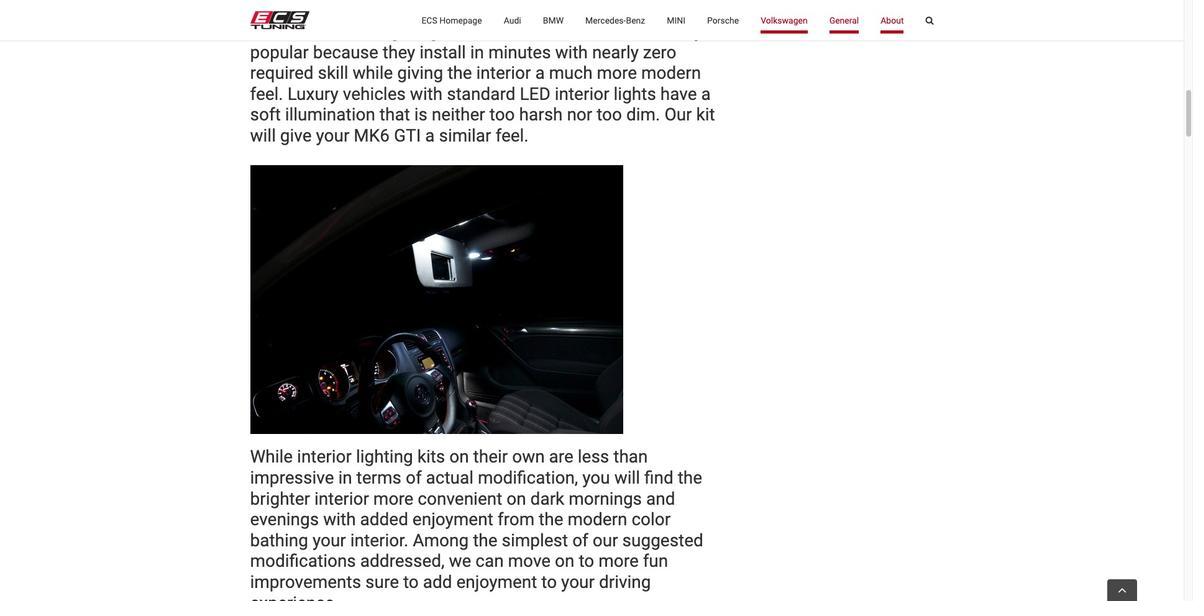Task type: locate. For each thing, give the bounding box(es) containing it.
led
[[533, 21, 564, 42], [520, 84, 550, 104]]

1 vertical spatial enjoyment
[[456, 572, 537, 593]]

to down 'addressed,' on the bottom left of page
[[403, 572, 419, 593]]

1 horizontal spatial in
[[470, 42, 484, 63]]

kits
[[568, 21, 596, 42], [417, 447, 445, 468]]

in inside . these led kits are incredibly popular because they install in minutes with nearly zero required skill while giving the interior a much more modern feel. luxury vehicles with standard led interior lights have a soft illumination that is neither too harsh nor too dim. our kit will give your mk6 gti a similar feel.
[[470, 42, 484, 63]]

with up is
[[410, 84, 443, 104]]

interior
[[476, 63, 531, 83], [555, 84, 609, 104], [297, 447, 352, 468], [314, 489, 369, 509]]

to
[[579, 551, 594, 572], [403, 572, 419, 593], [541, 572, 557, 593]]

0 horizontal spatial with
[[323, 510, 356, 530]]

on up actual
[[449, 447, 469, 468]]

0 vertical spatial in
[[470, 42, 484, 63]]

1 horizontal spatial on
[[507, 489, 526, 509]]

add
[[423, 572, 452, 593]]

0 vertical spatial more
[[597, 63, 637, 83]]

interior up impressive
[[297, 447, 352, 468]]

minutes
[[488, 42, 551, 63]]

0 horizontal spatial will
[[250, 126, 276, 146]]

your
[[316, 126, 350, 146], [313, 531, 346, 551], [561, 572, 595, 593]]

kits up actual
[[417, 447, 445, 468]]

2 horizontal spatial a
[[701, 84, 711, 104]]

with left added
[[323, 510, 356, 530]]

too right "nor"
[[597, 105, 622, 125]]

1 horizontal spatial will
[[614, 468, 640, 488]]

2 too from the left
[[597, 105, 622, 125]]

1 vertical spatial of
[[572, 531, 588, 551]]

feel.
[[250, 84, 283, 104], [496, 126, 529, 146]]

feel. down harsh at the top left of the page
[[496, 126, 529, 146]]

2 horizontal spatial on
[[555, 551, 575, 572]]

will down the soft at left top
[[250, 126, 276, 146]]

to down our
[[579, 551, 594, 572]]

1 horizontal spatial feel.
[[496, 126, 529, 146]]

modern
[[641, 63, 701, 83], [568, 510, 627, 530]]

more up added
[[373, 489, 414, 509]]

modern down the 'mornings'
[[568, 510, 627, 530]]

simplest
[[502, 531, 568, 551]]

required
[[250, 63, 314, 83]]

0 vertical spatial your
[[316, 126, 350, 146]]

1 vertical spatial kits
[[417, 447, 445, 468]]

of right terms
[[406, 468, 422, 488]]

will down the than
[[614, 468, 640, 488]]

about link
[[881, 0, 904, 40]]

1 vertical spatial are
[[549, 447, 574, 468]]

1 horizontal spatial are
[[600, 21, 624, 42]]

porsche link
[[707, 0, 739, 40]]

1 horizontal spatial too
[[597, 105, 622, 125]]

modern up "have"
[[641, 63, 701, 83]]

will
[[250, 126, 276, 146], [614, 468, 640, 488]]

illumination
[[285, 105, 375, 125]]

in
[[470, 42, 484, 63], [338, 468, 352, 488]]

1 horizontal spatial to
[[541, 572, 557, 593]]

kits right bmw
[[568, 21, 596, 42]]

dark
[[530, 489, 564, 509]]

0 horizontal spatial feel.
[[250, 84, 283, 104]]

0 vertical spatial are
[[600, 21, 624, 42]]

of left our
[[572, 531, 588, 551]]

1 horizontal spatial kits
[[568, 21, 596, 42]]

giving
[[397, 63, 443, 83]]

in left terms
[[338, 468, 352, 488]]

2 vertical spatial with
[[323, 510, 356, 530]]

more down nearly
[[597, 63, 637, 83]]

your left driving on the bottom
[[561, 572, 595, 593]]

while
[[353, 63, 393, 83]]

led up "minutes"
[[533, 21, 564, 42]]

that
[[380, 105, 410, 125]]

1 vertical spatial in
[[338, 468, 352, 488]]

volkswagen link
[[761, 0, 808, 40]]

led up harsh at the top left of the page
[[520, 84, 550, 104]]

audi link
[[504, 0, 521, 40]]

ziza interior lighting kits link
[[280, 21, 473, 42]]

are left 'less'
[[549, 447, 574, 468]]

1 horizontal spatial with
[[410, 84, 443, 104]]

0 horizontal spatial on
[[449, 447, 469, 468]]

similar
[[439, 126, 491, 146]]

a down "minutes"
[[535, 63, 545, 83]]

with
[[555, 42, 588, 63], [410, 84, 443, 104], [323, 510, 356, 530]]

0 horizontal spatial in
[[338, 468, 352, 488]]

is
[[414, 105, 428, 125]]

give
[[280, 126, 312, 146]]

bathing
[[250, 531, 308, 551]]

are
[[600, 21, 624, 42], [549, 447, 574, 468]]

enjoyment
[[413, 510, 493, 530], [456, 572, 537, 593]]

are inside . these led kits are incredibly popular because they install in minutes with nearly zero required skill while giving the interior a much more modern feel. luxury vehicles with standard led interior lights have a soft illumination that is neither too harsh nor too dim. our kit will give your mk6 gti a similar feel.
[[600, 21, 624, 42]]

homepage
[[440, 15, 482, 25]]

improvements
[[250, 572, 361, 593]]

interior down terms
[[314, 489, 369, 509]]

your inside . these led kits are incredibly popular because they install in minutes with nearly zero required skill while giving the interior a much more modern feel. luxury vehicles with standard led interior lights have a soft illumination that is neither too harsh nor too dim. our kit will give your mk6 gti a similar feel.
[[316, 126, 350, 146]]

more
[[597, 63, 637, 83], [373, 489, 414, 509], [599, 551, 639, 572]]

enjoyment down can
[[456, 572, 537, 593]]

general link
[[829, 0, 859, 40]]

2 vertical spatial your
[[561, 572, 595, 593]]

kits inside while interior lighting kits on their own are less than impressive in terms of actual modification, you will find the brighter interior more convenient on dark mornings and evenings with added enjoyment from the modern color bathing your interior. among the simplest of our suggested modifications addressed, we can move on to more fun improvements sure to add enjoyment to your driving experience.
[[417, 447, 445, 468]]

2 horizontal spatial with
[[555, 42, 588, 63]]

on up from
[[507, 489, 526, 509]]

more inside . these led kits are incredibly popular because they install in minutes with nearly zero required skill while giving the interior a much more modern feel. luxury vehicles with standard led interior lights have a soft illumination that is neither too harsh nor too dim. our kit will give your mk6 gti a similar feel.
[[597, 63, 637, 83]]

audi
[[504, 15, 521, 25]]

with up much
[[555, 42, 588, 63]]

1 vertical spatial feel.
[[496, 126, 529, 146]]

a
[[535, 63, 545, 83], [701, 84, 711, 104], [425, 126, 435, 146]]

of
[[406, 468, 422, 488], [572, 531, 588, 551]]

on right move
[[555, 551, 575, 572]]

with inside while interior lighting kits on their own are less than impressive in terms of actual modification, you will find the brighter interior more convenient on dark mornings and evenings with added enjoyment from the modern color bathing your interior. among the simplest of our suggested modifications addressed, we can move on to more fun improvements sure to add enjoyment to your driving experience.
[[323, 510, 356, 530]]

while
[[250, 447, 293, 468]]

0 vertical spatial on
[[449, 447, 469, 468]]

more up driving on the bottom
[[599, 551, 639, 572]]

dim.
[[626, 105, 660, 125]]

the down "install"
[[448, 63, 472, 83]]

2 vertical spatial on
[[555, 551, 575, 572]]

2 horizontal spatial to
[[579, 551, 594, 572]]

lighting
[[356, 447, 413, 468]]

0 horizontal spatial of
[[406, 468, 422, 488]]

added
[[360, 510, 408, 530]]

their
[[473, 447, 508, 468]]

0 vertical spatial kits
[[568, 21, 596, 42]]

too down standard
[[490, 105, 515, 125]]

own
[[512, 447, 545, 468]]

the up can
[[473, 531, 498, 551]]

1 vertical spatial will
[[614, 468, 640, 488]]

in down .
[[470, 42, 484, 63]]

0 vertical spatial feel.
[[250, 84, 283, 104]]

0 horizontal spatial modern
[[568, 510, 627, 530]]

zero
[[643, 42, 676, 63]]

interior
[[317, 21, 372, 42]]

your down illumination on the top of the page
[[316, 126, 350, 146]]

0 vertical spatial will
[[250, 126, 276, 146]]

on
[[449, 447, 469, 468], [507, 489, 526, 509], [555, 551, 575, 572]]

ecs homepage
[[422, 15, 482, 25]]

convenient
[[418, 489, 502, 509]]

a up kit
[[701, 84, 711, 104]]

0 vertical spatial led
[[533, 21, 564, 42]]

enjoyment down convenient
[[413, 510, 493, 530]]

1 vertical spatial modern
[[568, 510, 627, 530]]

sure
[[365, 572, 399, 593]]

standard
[[447, 84, 516, 104]]

a right the gti
[[425, 126, 435, 146]]

kits inside . these led kits are incredibly popular because they install in minutes with nearly zero required skill while giving the interior a much more modern feel. luxury vehicles with standard led interior lights have a soft illumination that is neither too harsh nor too dim. our kit will give your mk6 gti a similar feel.
[[568, 21, 596, 42]]

to down move
[[541, 572, 557, 593]]

0 vertical spatial with
[[555, 42, 588, 63]]

1 horizontal spatial modern
[[641, 63, 701, 83]]

your up modifications
[[313, 531, 346, 551]]

1 vertical spatial led
[[520, 84, 550, 104]]

modern inside . these led kits are incredibly popular because they install in minutes with nearly zero required skill while giving the interior a much more modern feel. luxury vehicles with standard led interior lights have a soft illumination that is neither too harsh nor too dim. our kit will give your mk6 gti a similar feel.
[[641, 63, 701, 83]]

are up nearly
[[600, 21, 624, 42]]

1 horizontal spatial of
[[572, 531, 588, 551]]

0 vertical spatial modern
[[641, 63, 701, 83]]

ecs
[[422, 15, 437, 25]]

1 vertical spatial with
[[410, 84, 443, 104]]

feel. up the soft at left top
[[250, 84, 283, 104]]

the
[[448, 63, 472, 83], [678, 468, 702, 488], [539, 510, 563, 530], [473, 531, 498, 551]]

brighter
[[250, 489, 310, 509]]

1 vertical spatial your
[[313, 531, 346, 551]]

porsche
[[707, 15, 739, 25]]

0 horizontal spatial kits
[[417, 447, 445, 468]]

kits
[[443, 21, 473, 42]]

the down dark
[[539, 510, 563, 530]]

0 horizontal spatial are
[[549, 447, 574, 468]]

0 horizontal spatial too
[[490, 105, 515, 125]]



Task type: vqa. For each thing, say whether or not it's contained in the screenshot.
automotive
no



Task type: describe. For each thing, give the bounding box(es) containing it.
mornings
[[569, 489, 642, 509]]

they
[[383, 42, 415, 63]]

these
[[481, 21, 529, 42]]

mk6
[[354, 126, 390, 146]]

luxury
[[288, 84, 339, 104]]

in inside while interior lighting kits on their own are less than impressive in terms of actual modification, you will find the brighter interior more convenient on dark mornings and evenings with added enjoyment from the modern color bathing your interior. among the simplest of our suggested modifications addressed, we can move on to more fun improvements sure to add enjoyment to your driving experience.
[[338, 468, 352, 488]]

have
[[660, 84, 697, 104]]

driving
[[599, 572, 651, 593]]

neither
[[432, 105, 485, 125]]

will inside . these led kits are incredibly popular because they install in minutes with nearly zero required skill while giving the interior a much more modern feel. luxury vehicles with standard led interior lights have a soft illumination that is neither too harsh nor too dim. our kit will give your mk6 gti a similar feel.
[[250, 126, 276, 146]]

harsh
[[519, 105, 563, 125]]

skill
[[318, 63, 348, 83]]

are inside while interior lighting kits on their own are less than impressive in terms of actual modification, you will find the brighter interior more convenient on dark mornings and evenings with added enjoyment from the modern color bathing your interior. among the simplest of our suggested modifications addressed, we can move on to more fun improvements sure to add enjoyment to your driving experience.
[[549, 447, 574, 468]]

incredibly
[[629, 21, 703, 42]]

from
[[498, 510, 535, 530]]

mercedes-benz
[[585, 15, 645, 25]]

ziza
[[280, 21, 313, 42]]

addressed,
[[360, 551, 445, 572]]

nor
[[567, 105, 592, 125]]

the inside . these led kits are incredibly popular because they install in minutes with nearly zero required skill while giving the interior a much more modern feel. luxury vehicles with standard led interior lights have a soft illumination that is neither too harsh nor too dim. our kit will give your mk6 gti a similar feel.
[[448, 63, 472, 83]]

move
[[508, 551, 551, 572]]

general
[[829, 15, 859, 25]]

volkswagen
[[761, 15, 808, 25]]

mini
[[667, 15, 686, 25]]

kits for of
[[417, 447, 445, 468]]

about
[[881, 15, 904, 25]]

soft
[[250, 105, 281, 125]]

1 vertical spatial more
[[373, 489, 414, 509]]

. these led kits are incredibly popular because they install in minutes with nearly zero required skill while giving the interior a much more modern feel. luxury vehicles with standard led interior lights have a soft illumination that is neither too harsh nor too dim. our kit will give your mk6 gti a similar feel.
[[250, 21, 715, 146]]

ecs homepage link
[[422, 0, 482, 40]]

our
[[593, 531, 618, 551]]

interior down "minutes"
[[476, 63, 531, 83]]

modifications
[[250, 551, 356, 572]]

mercedes-benz link
[[585, 0, 645, 40]]

0 vertical spatial enjoyment
[[413, 510, 493, 530]]

popular
[[250, 42, 309, 63]]

than
[[614, 447, 648, 468]]

terms
[[356, 468, 401, 488]]

lighting
[[376, 21, 439, 42]]

our
[[665, 105, 692, 125]]

0 vertical spatial of
[[406, 468, 422, 488]]

interior.
[[350, 531, 409, 551]]

ecs tuning logo image
[[250, 11, 309, 29]]

among
[[413, 531, 469, 551]]

mini link
[[667, 0, 686, 40]]

0 horizontal spatial a
[[425, 126, 435, 146]]

install
[[420, 42, 466, 63]]

can
[[476, 551, 504, 572]]

interior up "nor"
[[555, 84, 609, 104]]

gti
[[394, 126, 421, 146]]

bmw
[[543, 15, 564, 25]]

evenings
[[250, 510, 319, 530]]

1 horizontal spatial a
[[535, 63, 545, 83]]

impressive
[[250, 468, 334, 488]]

2 vertical spatial more
[[599, 551, 639, 572]]

kits for nearly
[[568, 21, 596, 42]]

color
[[632, 510, 671, 530]]

fun
[[643, 551, 668, 572]]

1 too from the left
[[490, 105, 515, 125]]

kit
[[696, 105, 715, 125]]

modern inside while interior lighting kits on their own are less than impressive in terms of actual modification, you will find the brighter interior more convenient on dark mornings and evenings with added enjoyment from the modern color bathing your interior. among the simplest of our suggested modifications addressed, we can move on to more fun improvements sure to add enjoyment to your driving experience.
[[568, 510, 627, 530]]

bmw link
[[543, 0, 564, 40]]

and
[[646, 489, 675, 509]]

mercedes-
[[585, 15, 626, 25]]

will inside while interior lighting kits on their own are less than impressive in terms of actual modification, you will find the brighter interior more convenient on dark mornings and evenings with added enjoyment from the modern color bathing your interior. among the simplest of our suggested modifications addressed, we can move on to more fun improvements sure to add enjoyment to your driving experience.
[[614, 468, 640, 488]]

lights
[[614, 84, 656, 104]]

nearly
[[592, 42, 639, 63]]

experience.
[[250, 593, 339, 602]]

much
[[549, 63, 593, 83]]

vehicles
[[343, 84, 406, 104]]

1 vertical spatial on
[[507, 489, 526, 509]]

actual
[[426, 468, 474, 488]]

suggested
[[622, 531, 703, 551]]

.
[[473, 21, 477, 42]]

because
[[313, 42, 378, 63]]

less
[[578, 447, 609, 468]]

find
[[644, 468, 674, 488]]

0 horizontal spatial to
[[403, 572, 419, 593]]

benz
[[626, 15, 645, 25]]

we
[[449, 551, 471, 572]]

ziza interior lighting kits
[[280, 21, 473, 42]]

while interior lighting kits on their own are less than impressive in terms of actual modification, you will find the brighter interior more convenient on dark mornings and evenings with added enjoyment from the modern color bathing your interior. among the simplest of our suggested modifications addressed, we can move on to more fun improvements sure to add enjoyment to your driving experience.
[[250, 447, 703, 602]]

modification,
[[478, 468, 578, 488]]

the right find
[[678, 468, 702, 488]]

you
[[582, 468, 610, 488]]



